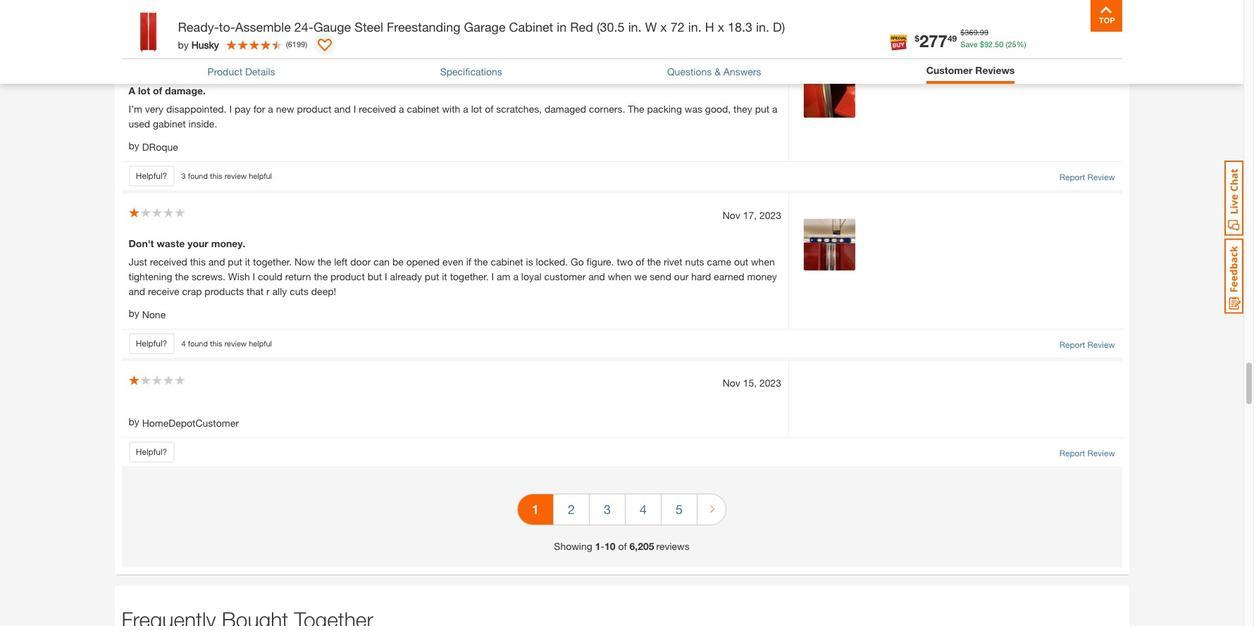 Task type: locate. For each thing, give the bounding box(es) containing it.
i
[[229, 103, 232, 115], [353, 103, 356, 115], [253, 271, 255, 283], [385, 271, 387, 283], [491, 271, 494, 283]]

2 helpful from the top
[[249, 171, 272, 180]]

2 2023 from the top
[[759, 209, 781, 221]]

0 vertical spatial nov
[[723, 57, 740, 69]]

in. left the d)
[[756, 19, 769, 35]]

4 helpful? button from the top
[[129, 442, 174, 463]]

3 review from the top
[[1087, 340, 1115, 350]]

1 vertical spatial 2023
[[759, 209, 781, 221]]

4 for 4
[[640, 502, 647, 517]]

the
[[628, 103, 644, 115]]

2 horizontal spatial in.
[[756, 19, 769, 35]]

found down inside.
[[188, 171, 208, 180]]

2 review from the top
[[1087, 172, 1115, 183]]

$ 277 49
[[915, 31, 957, 50]]

3 inside navigation
[[604, 502, 611, 517]]

2023 right 17,
[[759, 209, 781, 221]]

helpful? down the by droque
[[136, 171, 167, 181]]

5 for 5
[[676, 502, 683, 517]]

3 right 2
[[604, 502, 611, 517]]

1 vertical spatial 5
[[676, 502, 683, 517]]

a right with
[[463, 103, 468, 115]]

1 horizontal spatial it
[[442, 271, 447, 283]]

by left husky
[[178, 38, 189, 50]]

specifications
[[440, 65, 502, 77]]

review for nov 15, 2023
[[1087, 448, 1115, 459]]

a inside don't waste your money. just received this and put it together. now the left door can be opened even if the cabinet is locked. go figure. two of the rivet nuts came out when tightening the screws. wish i could return the product but i already put it together. i am a loyal customer and when we send our hard earned money and receive crap products that r ally cuts deep!
[[513, 271, 518, 283]]

x right h
[[718, 19, 724, 35]]

feedback link image
[[1224, 238, 1243, 314]]

review down pay
[[224, 171, 247, 180]]

4 inside navigation
[[640, 502, 647, 517]]

when down the two
[[608, 271, 632, 283]]

helpful? button left ready- at the top left of page
[[129, 13, 174, 34]]

3 report from the top
[[1059, 340, 1085, 350]]

0 horizontal spatial put
[[228, 256, 242, 268]]

ready-to-assemble 24-gauge steel freestanding garage cabinet in red (30.5 in. w x 72 in. h x 18.3 in. d)
[[178, 19, 785, 35]]

this
[[210, 18, 222, 28], [210, 171, 222, 180], [190, 256, 206, 268], [210, 339, 222, 348]]

product down left
[[330, 271, 365, 283]]

this down inside.
[[210, 171, 222, 180]]

helpful down the that
[[249, 339, 272, 348]]

of up "very"
[[153, 85, 162, 97]]

tightening
[[129, 271, 172, 283]]

when up money
[[751, 256, 775, 268]]

none button
[[142, 307, 166, 322]]

1 horizontal spatial 3
[[604, 502, 611, 517]]

but
[[368, 271, 382, 283]]

1 vertical spatial nov
[[723, 209, 740, 221]]

5 right 4 link at bottom
[[676, 502, 683, 517]]

2 vertical spatial helpful
[[249, 339, 272, 348]]

0 horizontal spatial lot
[[138, 85, 150, 97]]

report review for nov 15, 2023
[[1059, 448, 1115, 459]]

0 horizontal spatial when
[[608, 271, 632, 283]]

w
[[645, 19, 657, 35]]

1 horizontal spatial when
[[751, 256, 775, 268]]

2 vertical spatial nov
[[723, 377, 740, 389]]

helpful? for 4
[[136, 338, 167, 349]]

$ down the 99
[[980, 39, 984, 48]]

1 vertical spatial 4
[[640, 502, 647, 517]]

$
[[960, 27, 965, 37], [915, 33, 919, 43], [980, 39, 984, 48]]

2 vertical spatial 2023
[[759, 377, 781, 389]]

report for nov 19, 2023
[[1059, 172, 1085, 183]]

1 vertical spatial found
[[188, 171, 208, 180]]

1 nov from the top
[[723, 57, 740, 69]]

helpful? down none button
[[136, 338, 167, 349]]

0 vertical spatial 3
[[181, 171, 186, 180]]

showing 1 - 10 of 6,205 reviews
[[554, 540, 689, 552]]

1 horizontal spatial x
[[718, 19, 724, 35]]

in. left h
[[688, 19, 701, 35]]

together. up could
[[253, 256, 292, 268]]

3 link
[[590, 495, 625, 525]]

1 helpful from the top
[[249, 18, 272, 28]]

am
[[497, 271, 510, 283]]

already
[[390, 271, 422, 283]]

helpful? button
[[129, 13, 174, 34], [129, 166, 174, 187], [129, 333, 174, 354], [129, 442, 174, 463]]

$ for 277
[[915, 33, 919, 43]]

showing
[[554, 540, 592, 552]]

4 report review button from the top
[[1059, 447, 1115, 460]]

2 found from the top
[[188, 171, 208, 180]]

4 right "3" link
[[640, 502, 647, 517]]

cabinet up am
[[491, 256, 523, 268]]

2 report review from the top
[[1059, 172, 1115, 183]]

product inside a lot of damage. i'm very disappointed. i pay for a new product and i received a cabinet with a lot of scratches, damaged corners. the packing was good, they put a used gabinet inside.
[[297, 103, 331, 115]]

1 review from the top
[[224, 18, 247, 28]]

this up husky
[[210, 18, 222, 28]]

the up deep!
[[314, 271, 328, 283]]

2 horizontal spatial put
[[755, 103, 769, 115]]

in. left 'w'
[[628, 19, 642, 35]]

5 link
[[662, 495, 697, 525]]

$ left '49'
[[915, 33, 919, 43]]

it up the wish at the left of the page
[[245, 256, 250, 268]]

1 horizontal spatial received
[[359, 103, 396, 115]]

0 vertical spatial .
[[978, 27, 980, 37]]

review for nov 19, 2023
[[1087, 172, 1115, 183]]

put inside a lot of damage. i'm very disappointed. i pay for a new product and i received a cabinet with a lot of scratches, damaged corners. the packing was good, they put a used gabinet inside.
[[755, 103, 769, 115]]

found up by husky
[[188, 18, 208, 28]]

helpful? button down the by droque
[[129, 166, 174, 187]]

5 for 5 found this review helpful
[[181, 18, 186, 28]]

1 horizontal spatial .
[[993, 39, 995, 48]]

2 report review button from the top
[[1059, 171, 1115, 184]]

2 nov from the top
[[723, 209, 740, 221]]

by inside by none
[[129, 307, 139, 319]]

and inside a lot of damage. i'm very disappointed. i pay for a new product and i received a cabinet with a lot of scratches, damaged corners. the packing was good, they put a used gabinet inside.
[[334, 103, 351, 115]]

3 down gabinet
[[181, 171, 186, 180]]

pay
[[235, 103, 251, 115]]

1 vertical spatial put
[[228, 256, 242, 268]]

(30.5
[[597, 19, 625, 35]]

1 found from the top
[[188, 18, 208, 28]]

3 helpful? button from the top
[[129, 333, 174, 354]]

money
[[747, 271, 777, 283]]

5 up by husky
[[181, 18, 186, 28]]

1 horizontal spatial lot
[[471, 103, 482, 115]]

by husky
[[178, 38, 219, 50]]

i'm
[[129, 103, 142, 115]]

cabinet left with
[[407, 103, 439, 115]]

by for by none
[[129, 307, 139, 319]]

helpful right the to-
[[249, 18, 272, 28]]

review right ready- at the top left of page
[[224, 18, 247, 28]]

by for by husky
[[178, 38, 189, 50]]

0 vertical spatial when
[[751, 256, 775, 268]]

0 horizontal spatial in.
[[628, 19, 642, 35]]

2 helpful? button from the top
[[129, 166, 174, 187]]

droque button
[[142, 140, 178, 155]]

1 vertical spatial lot
[[471, 103, 482, 115]]

1 horizontal spatial in.
[[688, 19, 701, 35]]

customer reviews button
[[926, 63, 1015, 80], [926, 63, 1015, 77]]

nov right the &
[[723, 57, 740, 69]]

0 horizontal spatial together.
[[253, 256, 292, 268]]

freestanding
[[387, 19, 460, 35]]

product
[[208, 65, 242, 77]]

and
[[334, 103, 351, 115], [208, 256, 225, 268], [588, 271, 605, 283], [129, 286, 145, 298]]

4
[[181, 339, 186, 348], [640, 502, 647, 517]]

new
[[276, 103, 294, 115]]

cabinet inside don't waste your money. just received this and put it together. now the left door can be opened even if the cabinet is locked. go figure. two of the rivet nuts came out when tightening the screws. wish i could return the product but i already put it together. i am a loyal customer and when we send our hard earned money and receive crap products that r ally cuts deep!
[[491, 256, 523, 268]]

helpful down for
[[249, 171, 272, 180]]

helpful? button down by homedepotcustomer
[[129, 442, 174, 463]]

by inside by homedepotcustomer
[[129, 416, 139, 428]]

4 report review from the top
[[1059, 448, 1115, 459]]

0 vertical spatial received
[[359, 103, 396, 115]]

by left none button
[[129, 307, 139, 319]]

18.3
[[728, 19, 752, 35]]

4 down crap
[[181, 339, 186, 348]]

by for by homedepotcustomer
[[129, 416, 139, 428]]

( inside $ 369 . 99 save $ 92 . 50 ( 25 %)
[[1006, 39, 1008, 48]]

of inside don't waste your money. just received this and put it together. now the left door can be opened even if the cabinet is locked. go figure. two of the rivet nuts came out when tightening the screws. wish i could return the product but i already put it together. i am a loyal customer and when we send our hard earned money and receive crap products that r ally cuts deep!
[[636, 256, 644, 268]]

1 horizontal spatial 5
[[676, 502, 683, 517]]

4 link
[[626, 495, 661, 525]]

1 horizontal spatial cabinet
[[491, 256, 523, 268]]

review
[[224, 18, 247, 28], [224, 171, 247, 180], [224, 339, 247, 348]]

0 vertical spatial product
[[297, 103, 331, 115]]

0 horizontal spatial 4
[[181, 339, 186, 348]]

of left scratches,
[[485, 103, 493, 115]]

( left )
[[286, 39, 288, 48]]

2 report from the top
[[1059, 172, 1085, 183]]

0 horizontal spatial cabinet
[[407, 103, 439, 115]]

d)
[[773, 19, 785, 35]]

1 2023 from the top
[[759, 57, 781, 69]]

even
[[442, 256, 463, 268]]

if
[[466, 256, 471, 268]]

( right '50'
[[1006, 39, 1008, 48]]

3 found this review helpful
[[181, 171, 272, 180]]

0 horizontal spatial received
[[150, 256, 187, 268]]

72
[[670, 19, 685, 35]]

3 helpful from the top
[[249, 339, 272, 348]]

4 review from the top
[[1087, 448, 1115, 459]]

none
[[142, 309, 166, 321]]

1 helpful? button from the top
[[129, 13, 174, 34]]

369
[[965, 27, 978, 37]]

found down crap
[[188, 339, 208, 348]]

1 vertical spatial .
[[993, 39, 995, 48]]

just
[[129, 256, 147, 268]]

steel
[[355, 19, 383, 35]]

0 vertical spatial 5
[[181, 18, 186, 28]]

found for damage.
[[188, 171, 208, 180]]

nov 15, 2023
[[723, 377, 781, 389]]

1 report from the top
[[1059, 19, 1085, 30]]

together.
[[253, 256, 292, 268], [450, 271, 489, 283]]

this down products
[[210, 339, 222, 348]]

put
[[755, 103, 769, 115], [228, 256, 242, 268], [425, 271, 439, 283]]

3 2023 from the top
[[759, 377, 781, 389]]

by left homedepotcustomer button
[[129, 416, 139, 428]]

received inside a lot of damage. i'm very disappointed. i pay for a new product and i received a cabinet with a lot of scratches, damaged corners. the packing was good, they put a used gabinet inside.
[[359, 103, 396, 115]]

1 vertical spatial cabinet
[[491, 256, 523, 268]]

x right 'w'
[[660, 19, 667, 35]]

product inside don't waste your money. just received this and put it together. now the left door can be opened even if the cabinet is locked. go figure. two of the rivet nuts came out when tightening the screws. wish i could return the product but i already put it together. i am a loyal customer and when we send our hard earned money and receive crap products that r ally cuts deep!
[[330, 271, 365, 283]]

2 helpful? from the top
[[136, 171, 167, 181]]

2 review from the top
[[224, 171, 247, 180]]

product
[[297, 103, 331, 115], [330, 271, 365, 283]]

nov for nov 19, 2023
[[723, 57, 740, 69]]

review down products
[[224, 339, 247, 348]]

x
[[660, 19, 667, 35], [718, 19, 724, 35]]

1 helpful? from the top
[[136, 18, 167, 28]]

live chat image
[[1224, 161, 1243, 236]]

navigation
[[517, 484, 726, 539]]

don't
[[129, 238, 154, 250]]

0 vertical spatial review
[[224, 18, 247, 28]]

$ inside $ 277 49
[[915, 33, 919, 43]]

1 horizontal spatial put
[[425, 271, 439, 283]]

nov
[[723, 57, 740, 69], [723, 209, 740, 221], [723, 377, 740, 389]]

and right the new
[[334, 103, 351, 115]]

1 vertical spatial it
[[442, 271, 447, 283]]

3 found from the top
[[188, 339, 208, 348]]

0 horizontal spatial 3
[[181, 171, 186, 180]]

helpful? left ready- at the top left of page
[[136, 18, 167, 28]]

helpful? down by homedepotcustomer
[[136, 447, 167, 457]]

1 vertical spatial 3
[[604, 502, 611, 517]]

it down even
[[442, 271, 447, 283]]

nov left 17,
[[723, 209, 740, 221]]

it
[[245, 256, 250, 268], [442, 271, 447, 283]]

lot right with
[[471, 103, 482, 115]]

3 report review button from the top
[[1059, 339, 1115, 352]]

the left left
[[317, 256, 331, 268]]

0 vertical spatial put
[[755, 103, 769, 115]]

2 ( from the left
[[286, 39, 288, 48]]

product details button
[[208, 64, 275, 79], [208, 64, 275, 79]]

review for a lot of damage.
[[224, 171, 247, 180]]

1 ( from the left
[[1006, 39, 1008, 48]]

1 vertical spatial product
[[330, 271, 365, 283]]

3
[[181, 171, 186, 180], [604, 502, 611, 517]]

0 vertical spatial cabinet
[[407, 103, 439, 115]]

0 horizontal spatial x
[[660, 19, 667, 35]]

in.
[[628, 19, 642, 35], [688, 19, 701, 35], [756, 19, 769, 35]]

report review button
[[1059, 19, 1115, 31], [1059, 171, 1115, 184], [1059, 339, 1115, 352], [1059, 447, 1115, 460]]

2023 right 19,
[[759, 57, 781, 69]]

out
[[734, 256, 748, 268]]

3 report review from the top
[[1059, 340, 1115, 350]]

1 vertical spatial review
[[224, 171, 247, 180]]

is
[[526, 256, 533, 268]]

report for nov 15, 2023
[[1059, 448, 1085, 459]]

go
[[571, 256, 584, 268]]

of up we
[[636, 256, 644, 268]]

0 horizontal spatial (
[[286, 39, 288, 48]]

put up the wish at the left of the page
[[228, 256, 242, 268]]

0 vertical spatial 2023
[[759, 57, 781, 69]]

3 nov from the top
[[723, 377, 740, 389]]

6199
[[288, 39, 305, 48]]

0 vertical spatial helpful
[[249, 18, 272, 28]]

this up screws.
[[190, 256, 206, 268]]

together. down if
[[450, 271, 489, 283]]

3 review from the top
[[224, 339, 247, 348]]

2 x from the left
[[718, 19, 724, 35]]

return
[[285, 271, 311, 283]]

0 vertical spatial it
[[245, 256, 250, 268]]

2023 for nov 15, 2023
[[759, 377, 781, 389]]

the up crap
[[175, 271, 189, 283]]

inside.
[[188, 118, 217, 130]]

nov left 15,
[[723, 377, 740, 389]]

helpful? button down none button
[[129, 333, 174, 354]]

1 vertical spatial received
[[150, 256, 187, 268]]

a right am
[[513, 271, 518, 283]]

reviews
[[656, 540, 689, 552]]

waste
[[157, 238, 185, 250]]

by down used
[[129, 140, 139, 152]]

1 horizontal spatial $
[[960, 27, 965, 37]]

4 found this review helpful
[[181, 339, 272, 348]]

.
[[978, 27, 980, 37], [993, 39, 995, 48]]

$ right '49'
[[960, 27, 965, 37]]

3 helpful? from the top
[[136, 338, 167, 349]]

by inside the by droque
[[129, 140, 139, 152]]

1 horizontal spatial (
[[1006, 39, 1008, 48]]

1 horizontal spatial 4
[[640, 502, 647, 517]]

i right but
[[385, 271, 387, 283]]

0 horizontal spatial $
[[915, 33, 919, 43]]

and down tightening
[[129, 286, 145, 298]]

product right the new
[[297, 103, 331, 115]]

1 vertical spatial together.
[[450, 271, 489, 283]]

2 vertical spatial found
[[188, 339, 208, 348]]

put right they
[[755, 103, 769, 115]]

ready-
[[178, 19, 219, 35]]

2023 right 15,
[[759, 377, 781, 389]]

1 vertical spatial helpful
[[249, 171, 272, 180]]

0 vertical spatial 4
[[181, 339, 186, 348]]

4 report from the top
[[1059, 448, 1085, 459]]

put down "opened" on the top of page
[[425, 271, 439, 283]]

0 horizontal spatial 5
[[181, 18, 186, 28]]

2 vertical spatial review
[[224, 339, 247, 348]]

by for by droque
[[129, 140, 139, 152]]

25
[[1008, 39, 1016, 48]]

0 vertical spatial found
[[188, 18, 208, 28]]

lot right 'a'
[[138, 85, 150, 97]]

4 for 4 found this review helpful
[[181, 339, 186, 348]]



Task type: describe. For each thing, give the bounding box(es) containing it.
24-
[[294, 19, 313, 35]]

don't waste your money. just received this and put it together. now the left door can be opened even if the cabinet is locked. go figure. two of the rivet nuts came out when tightening the screws. wish i could return the product but i already put it together. i am a loyal customer and when we send our hard earned money and receive crap products that r ally cuts deep!
[[129, 238, 777, 298]]

droque
[[142, 141, 178, 153]]

two
[[617, 256, 633, 268]]

2 vertical spatial put
[[425, 271, 439, 283]]

0 vertical spatial together.
[[253, 256, 292, 268]]

that
[[247, 286, 264, 298]]

good,
[[705, 103, 731, 115]]

helpful? button for 3
[[129, 166, 174, 187]]

i right the new
[[353, 103, 356, 115]]

top button
[[1090, 0, 1122, 32]]

2023 for nov 17, 2023
[[759, 209, 781, 221]]

helpful? for 5
[[136, 18, 167, 28]]

1 report review from the top
[[1059, 19, 1115, 30]]

could
[[258, 271, 282, 283]]

1 report review button from the top
[[1059, 19, 1115, 31]]

hard
[[691, 271, 711, 283]]

%)
[[1016, 39, 1026, 48]]

2023 for nov 19, 2023
[[759, 57, 781, 69]]

questions & answers
[[667, 65, 761, 77]]

a right for
[[268, 103, 273, 115]]

by none
[[129, 307, 166, 321]]

10
[[604, 540, 615, 552]]

now
[[294, 256, 315, 268]]

this inside don't waste your money. just received this and put it together. now the left door can be opened even if the cabinet is locked. go figure. two of the rivet nuts came out when tightening the screws. wish i could return the product but i already put it together. i am a loyal customer and when we send our hard earned money and receive crap products that r ally cuts deep!
[[190, 256, 206, 268]]

a lot of damage. i'm very disappointed. i pay for a new product and i received a cabinet with a lot of scratches, damaged corners. the packing was good, they put a used gabinet inside.
[[129, 85, 777, 130]]

screws.
[[192, 271, 225, 283]]

1
[[595, 540, 601, 552]]

h
[[705, 19, 714, 35]]

rivet
[[664, 256, 682, 268]]

report review for nov 17, 2023
[[1059, 340, 1115, 350]]

6,205
[[629, 540, 654, 552]]

r
[[266, 286, 270, 298]]

&
[[714, 65, 721, 77]]

0 horizontal spatial .
[[978, 27, 980, 37]]

gauge
[[313, 19, 351, 35]]

nov 17, 2023
[[723, 209, 781, 221]]

2 in. from the left
[[688, 19, 701, 35]]

a left with
[[399, 103, 404, 115]]

opened
[[406, 256, 440, 268]]

15,
[[743, 377, 757, 389]]

details
[[245, 65, 275, 77]]

1 review from the top
[[1087, 19, 1115, 30]]

they
[[733, 103, 752, 115]]

husky
[[191, 38, 219, 50]]

review for nov 17, 2023
[[1087, 340, 1115, 350]]

receive
[[148, 286, 179, 298]]

5 found this review helpful
[[181, 18, 272, 28]]

nov for nov 17, 2023
[[723, 209, 740, 221]]

helpful? button for 4
[[129, 333, 174, 354]]

navigation containing 2
[[517, 484, 726, 539]]

customer
[[544, 271, 586, 283]]

for
[[253, 103, 265, 115]]

door
[[350, 256, 371, 268]]

1 x from the left
[[660, 19, 667, 35]]

damage.
[[165, 85, 206, 97]]

report review button for nov 15, 2023
[[1059, 447, 1115, 460]]

damaged
[[545, 103, 586, 115]]

49
[[948, 33, 957, 43]]

2 link
[[554, 495, 589, 525]]

2
[[568, 502, 575, 517]]

found for money.
[[188, 339, 208, 348]]

received inside don't waste your money. just received this and put it together. now the left door can be opened even if the cabinet is locked. go figure. two of the rivet nuts came out when tightening the screws. wish i could return the product but i already put it together. i am a loyal customer and when we send our hard earned money and receive crap products that r ally cuts deep!
[[150, 256, 187, 268]]

4 helpful? from the top
[[136, 447, 167, 457]]

corners.
[[589, 103, 625, 115]]

)
[[305, 39, 307, 48]]

92
[[984, 39, 993, 48]]

99
[[980, 27, 988, 37]]

-
[[601, 540, 604, 552]]

by homedepotcustomer
[[129, 416, 239, 429]]

your
[[188, 238, 208, 250]]

this for 4
[[210, 339, 222, 348]]

save
[[960, 39, 978, 48]]

nov for nov 15, 2023
[[723, 377, 740, 389]]

of right 10
[[618, 540, 627, 552]]

3 in. from the left
[[756, 19, 769, 35]]

money.
[[211, 238, 245, 250]]

the up send
[[647, 256, 661, 268]]

product image image
[[125, 7, 171, 53]]

this for 3
[[210, 171, 222, 180]]

scratches,
[[496, 103, 542, 115]]

earned
[[714, 271, 744, 283]]

277
[[919, 31, 948, 50]]

the right if
[[474, 256, 488, 268]]

helpful? button for 5
[[129, 13, 174, 34]]

i left pay
[[229, 103, 232, 115]]

homedepotcustomer button
[[142, 416, 239, 430]]

i left am
[[491, 271, 494, 283]]

homedepotcustomer
[[142, 417, 239, 429]]

product details
[[208, 65, 275, 77]]

customer
[[926, 64, 973, 76]]

i up the that
[[253, 271, 255, 283]]

display image
[[318, 39, 332, 53]]

to-
[[219, 19, 235, 35]]

1 in. from the left
[[628, 19, 642, 35]]

report review button for nov 19, 2023
[[1059, 171, 1115, 184]]

report review button for nov 17, 2023
[[1059, 339, 1115, 352]]

19,
[[743, 57, 757, 69]]

our
[[674, 271, 689, 283]]

report for nov 17, 2023
[[1059, 340, 1085, 350]]

helpful for damage.
[[249, 171, 272, 180]]

3 for 3
[[604, 502, 611, 517]]

wish
[[228, 271, 250, 283]]

used
[[129, 118, 150, 130]]

1 horizontal spatial together.
[[450, 271, 489, 283]]

reviews
[[975, 64, 1015, 76]]

by droque
[[129, 140, 178, 153]]

assemble
[[235, 19, 291, 35]]

with
[[442, 103, 460, 115]]

1 vertical spatial when
[[608, 271, 632, 283]]

ally
[[272, 286, 287, 298]]

and down figure.
[[588, 271, 605, 283]]

send
[[650, 271, 671, 283]]

$ 369 . 99 save $ 92 . 50 ( 25 %)
[[960, 27, 1026, 48]]

helpful for money.
[[249, 339, 272, 348]]

figure.
[[587, 256, 614, 268]]

a
[[129, 85, 135, 97]]

locked.
[[536, 256, 568, 268]]

this for 5
[[210, 18, 222, 28]]

be
[[392, 256, 404, 268]]

questions
[[667, 65, 712, 77]]

helpful? for 3
[[136, 171, 167, 181]]

2 horizontal spatial $
[[980, 39, 984, 48]]

products
[[205, 286, 244, 298]]

0 vertical spatial lot
[[138, 85, 150, 97]]

crap
[[182, 286, 202, 298]]

report review for nov 19, 2023
[[1059, 172, 1115, 183]]

0 horizontal spatial it
[[245, 256, 250, 268]]

a right they
[[772, 103, 777, 115]]

answers
[[723, 65, 761, 77]]

and up screws.
[[208, 256, 225, 268]]

red
[[570, 19, 593, 35]]

cabinet
[[509, 19, 553, 35]]

gabinet
[[153, 118, 186, 130]]

we
[[634, 271, 647, 283]]

cabinet inside a lot of damage. i'm very disappointed. i pay for a new product and i received a cabinet with a lot of scratches, damaged corners. the packing was good, they put a used gabinet inside.
[[407, 103, 439, 115]]

review for don't waste your money.
[[224, 339, 247, 348]]

loyal
[[521, 271, 541, 283]]

$ for 369
[[960, 27, 965, 37]]

( 6199 )
[[286, 39, 307, 48]]

3 for 3 found this review helpful
[[181, 171, 186, 180]]



Task type: vqa. For each thing, say whether or not it's contained in the screenshot.
3
yes



